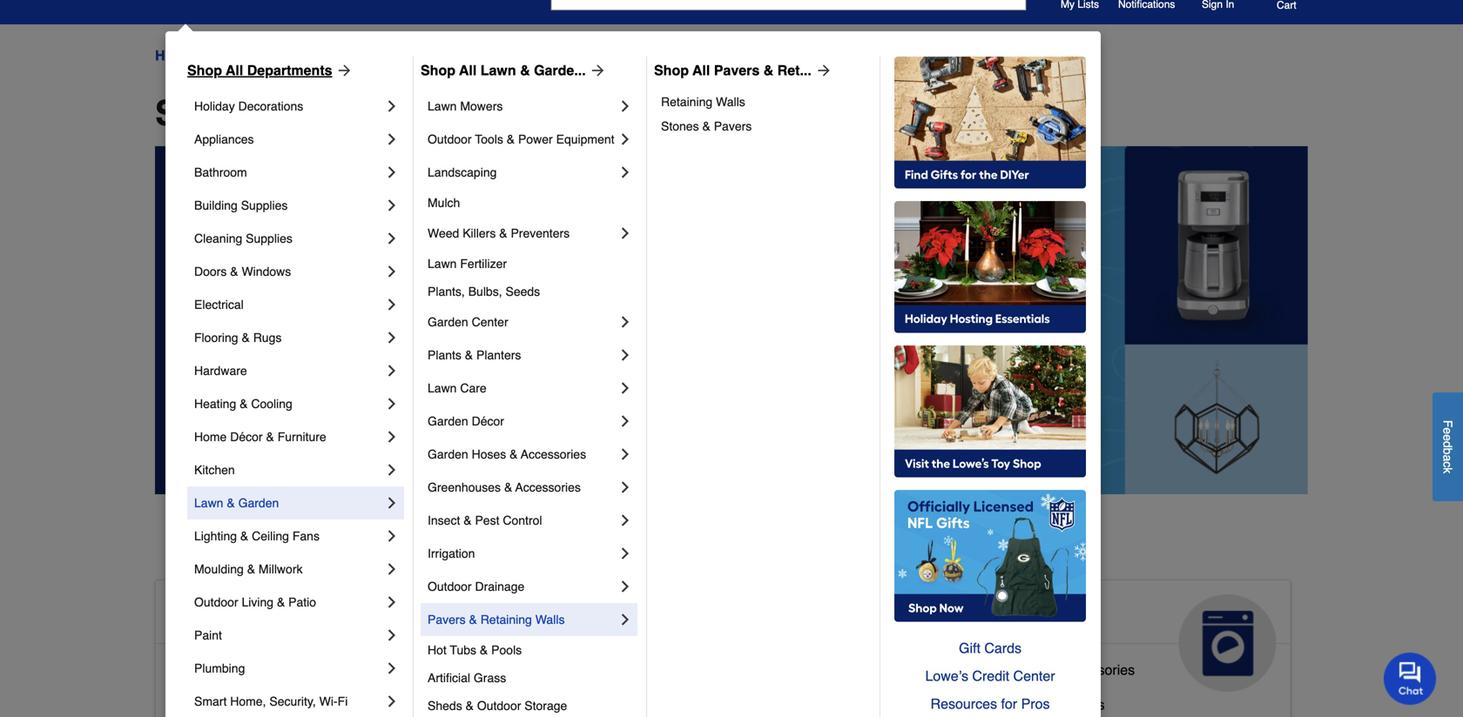 Task type: vqa. For each thing, say whether or not it's contained in the screenshot.
:
no



Task type: describe. For each thing, give the bounding box(es) containing it.
Search Query text field
[[552, 0, 947, 10]]

chevron right image for insect & pest control
[[617, 512, 634, 530]]

accessible bathroom link
[[170, 658, 301, 693]]

patio
[[288, 596, 316, 610]]

chevron right image for appliances
[[383, 131, 401, 148]]

animal & pet care link
[[544, 581, 903, 692]]

control
[[503, 514, 542, 528]]

chevron right image for moulding & millwork
[[383, 561, 401, 578]]

lawn fertilizer link
[[428, 250, 634, 278]]

chevron right image for outdoor tools & power equipment
[[617, 131, 634, 148]]

heating & cooling
[[194, 397, 293, 411]]

shop for shop all departments
[[187, 62, 222, 78]]

lawn & garden link
[[194, 487, 383, 520]]

& inside stones & pavers link
[[702, 119, 711, 133]]

gift cards link
[[895, 635, 1086, 663]]

1 vertical spatial bathroom
[[240, 662, 301, 679]]

arrow right image for shop all pavers & ret...
[[812, 62, 833, 79]]

f
[[1441, 420, 1455, 428]]

accessible bathroom
[[170, 662, 301, 679]]

& inside insect & pest control link
[[464, 514, 472, 528]]

shop all lawn & garde... link
[[421, 60, 607, 81]]

holiday decorations link
[[194, 90, 383, 123]]

shop all departments link
[[187, 60, 353, 81]]

accessories for garden hoses & accessories
[[521, 448, 586, 462]]

departments up holiday decorations
[[209, 47, 289, 64]]

& inside greenhouses & accessories link
[[504, 481, 512, 495]]

lawn care
[[428, 382, 487, 395]]

building supplies link
[[194, 189, 383, 222]]

plants,
[[428, 285, 465, 299]]

garden hoses & accessories
[[428, 448, 586, 462]]

chevron right image for plants & planters
[[617, 347, 634, 364]]

electrical
[[194, 298, 244, 312]]

hot
[[428, 644, 447, 658]]

accessible for accessible home
[[170, 602, 297, 630]]

chevron right image for flooring & rugs
[[383, 329, 401, 347]]

lawn for lawn fertilizer
[[428, 257, 457, 271]]

2 e from the top
[[1441, 435, 1455, 441]]

home inside "link"
[[304, 602, 372, 630]]

tubs
[[450, 644, 477, 658]]

cleaning supplies link
[[194, 222, 383, 255]]

chevron right image for greenhouses & accessories
[[617, 479, 634, 497]]

chillers
[[1058, 697, 1105, 713]]

departments for shop
[[305, 93, 518, 133]]

resources
[[931, 696, 997, 713]]

home for home
[[155, 47, 194, 64]]

& inside lighting & ceiling fans link
[[240, 530, 248, 544]]

garden for garden center
[[428, 315, 468, 329]]

doors & windows link
[[194, 255, 383, 288]]

plants & planters
[[428, 348, 521, 362]]

1 horizontal spatial retaining
[[661, 95, 713, 109]]

chevron right image for outdoor living & patio
[[383, 594, 401, 611]]

landscaping link
[[428, 156, 617, 189]]

shop all departments
[[187, 62, 332, 78]]

0 vertical spatial care
[[460, 382, 487, 395]]

preventers
[[511, 226, 570, 240]]

mowers
[[460, 99, 503, 113]]

lawn fertilizer
[[428, 257, 507, 271]]

& inside shop all pavers & ret... link
[[764, 62, 774, 78]]

care inside animal & pet care
[[558, 630, 612, 658]]

& inside doors & windows link
[[230, 265, 238, 279]]

insect & pest control
[[428, 514, 542, 528]]

credit
[[972, 669, 1010, 685]]

security,
[[269, 695, 316, 709]]

& inside garden hoses & accessories link
[[510, 448, 518, 462]]

chat invite button image
[[1384, 653, 1437, 706]]

appliance parts & accessories link
[[946, 658, 1135, 693]]

1 horizontal spatial appliances
[[946, 602, 1076, 630]]

garde...
[[534, 62, 586, 78]]

outdoor drainage link
[[428, 571, 617, 604]]

artificial grass link
[[428, 665, 634, 693]]

arrow right image for shop all departments
[[332, 62, 353, 79]]

garden up lighting & ceiling fans
[[238, 497, 279, 510]]

chevron right image for doors & windows
[[383, 263, 401, 280]]

cooling
[[251, 397, 293, 411]]

shop for shop all pavers & ret...
[[654, 62, 689, 78]]

chevron right image for home décor & furniture
[[383, 429, 401, 446]]

beverage & wine chillers link
[[946, 693, 1105, 718]]

killers
[[463, 226, 496, 240]]

stones
[[661, 119, 699, 133]]

enjoy savings year-round. no matter what you're shopping for, find what you need at a great price. image
[[155, 146, 1308, 495]]

outdoor down grass
[[477, 699, 521, 713]]

lighting
[[194, 530, 237, 544]]

animal & pet care
[[558, 602, 708, 658]]

0 vertical spatial appliances
[[194, 132, 254, 146]]

hoses
[[472, 448, 506, 462]]

find gifts for the diyer. image
[[895, 57, 1086, 189]]

chevron right image for kitchen
[[383, 462, 401, 479]]

outdoor for outdoor drainage
[[428, 580, 472, 594]]

lowe's
[[925, 669, 969, 685]]

chevron right image for garden center
[[617, 314, 634, 331]]

stones & pavers link
[[661, 114, 868, 139]]

appliance parts & accessories
[[946, 662, 1135, 679]]

& inside appliance parts & accessories link
[[1048, 662, 1057, 679]]

departments for shop
[[247, 62, 332, 78]]

pavers & retaining walls link
[[428, 604, 617, 637]]

& inside "home décor & furniture" link
[[266, 430, 274, 444]]

shop all pavers & ret... link
[[654, 60, 833, 81]]

smart home, security, wi-fi
[[194, 695, 348, 709]]

beverage & wine chillers
[[946, 697, 1105, 713]]

all for shop all pavers & ret...
[[693, 62, 710, 78]]

garden décor link
[[428, 405, 617, 438]]

pavers for &
[[714, 119, 752, 133]]

plants, bulbs, seeds
[[428, 285, 540, 299]]

chevron right image for landscaping
[[617, 164, 634, 181]]

chevron right image for hardware
[[383, 362, 401, 380]]

chevron right image for plumbing
[[383, 660, 401, 678]]

plants
[[428, 348, 462, 362]]

holiday hosting essentials. image
[[895, 201, 1086, 334]]

1 vertical spatial accessories
[[515, 481, 581, 495]]

mulch
[[428, 196, 460, 210]]

pavers & retaining walls
[[428, 613, 565, 627]]

windows
[[242, 265, 291, 279]]

artificial grass
[[428, 672, 506, 686]]

flooring & rugs link
[[194, 321, 383, 355]]

1 vertical spatial walls
[[535, 613, 565, 627]]

resources for pros
[[931, 696, 1050, 713]]

garden for garden hoses & accessories
[[428, 448, 468, 462]]

parts
[[1011, 662, 1044, 679]]

pros
[[1021, 696, 1050, 713]]

home link
[[155, 45, 194, 66]]

accessible home image
[[403, 595, 501, 692]]

greenhouses & accessories link
[[428, 471, 617, 504]]

animal
[[558, 602, 639, 630]]

plants & planters link
[[428, 339, 617, 372]]

doors
[[194, 265, 227, 279]]

garden for garden décor
[[428, 415, 468, 429]]

& inside pavers & retaining walls link
[[469, 613, 477, 627]]

equipment
[[556, 132, 615, 146]]

chevron right image for lawn & garden
[[383, 495, 401, 512]]

accessible bedroom
[[170, 697, 297, 713]]

shop all lawn & garde...
[[421, 62, 586, 78]]

chevron right image for heating & cooling
[[383, 395, 401, 413]]

lowe's credit center
[[925, 669, 1055, 685]]

1 vertical spatial center
[[1014, 669, 1055, 685]]

chevron right image for holiday decorations
[[383, 98, 401, 115]]

heating & cooling link
[[194, 388, 383, 421]]

outdoor for outdoor tools & power equipment
[[428, 132, 472, 146]]

a
[[1441, 455, 1455, 462]]

flooring & rugs
[[194, 331, 282, 345]]

electrical link
[[194, 288, 383, 321]]

fertilizer
[[460, 257, 507, 271]]

chevron right image for pavers & retaining walls
[[617, 611, 634, 629]]

paint link
[[194, 619, 383, 652]]

all for shop all departments
[[226, 62, 243, 78]]

accessible home
[[170, 602, 372, 630]]

all for shop all departments
[[251, 93, 295, 133]]

& inside sheds & outdoor storage link
[[466, 699, 474, 713]]

appliances image
[[1179, 595, 1277, 692]]

chevron right image for smart home, security, wi-fi
[[383, 693, 401, 711]]

hardware
[[194, 364, 247, 378]]



Task type: locate. For each thing, give the bounding box(es) containing it.
care down plants & planters
[[460, 382, 487, 395]]

& inside hot tubs & pools link
[[480, 644, 488, 658]]

2 shop from the left
[[421, 62, 456, 78]]

0 vertical spatial accessories
[[521, 448, 586, 462]]

& left rugs
[[242, 331, 250, 345]]

accessible home link
[[156, 581, 514, 692]]

home décor & furniture
[[194, 430, 326, 444]]

all inside shop all departments link
[[226, 62, 243, 78]]

home décor & furniture link
[[194, 421, 383, 454]]

1 vertical spatial care
[[558, 630, 612, 658]]

seeds
[[506, 285, 540, 299]]

& inside animal & pet care
[[646, 602, 664, 630]]

chevron right image for garden décor
[[617, 413, 634, 430]]

garden down lawn care
[[428, 415, 468, 429]]

supplies right the 'livestock'
[[620, 690, 673, 706]]

1 horizontal spatial center
[[1014, 669, 1055, 685]]

shop up lawn mowers
[[421, 62, 456, 78]]

1 horizontal spatial shop
[[421, 62, 456, 78]]

visit the lowe's toy shop. image
[[895, 346, 1086, 478]]

appliances link up chillers
[[932, 581, 1291, 692]]

2 vertical spatial accessible
[[170, 697, 236, 713]]

accessible for accessible bathroom
[[170, 662, 236, 679]]

pet
[[670, 602, 708, 630]]

retaining walls link
[[661, 90, 868, 114]]

arrow right image up shop all departments
[[332, 62, 353, 79]]

lawn for lawn mowers
[[428, 99, 457, 113]]

chevron right image for lawn care
[[617, 380, 634, 397]]

2 horizontal spatial shop
[[654, 62, 689, 78]]

chevron right image for cleaning supplies
[[383, 230, 401, 247]]

0 horizontal spatial shop
[[187, 62, 222, 78]]

retaining
[[661, 95, 713, 109], [481, 613, 532, 627]]

shop for shop all lawn & garde...
[[421, 62, 456, 78]]

3 arrow right image from the left
[[812, 62, 833, 79]]

lawn mowers link
[[428, 90, 617, 123]]

& left millwork
[[247, 563, 255, 577]]

supplies inside building supplies link
[[241, 199, 288, 213]]

& left garde...
[[520, 62, 530, 78]]

pools
[[491, 644, 522, 658]]

3 accessible from the top
[[170, 697, 236, 713]]

lawn left mowers
[[428, 99, 457, 113]]

0 horizontal spatial appliances
[[194, 132, 254, 146]]

chevron right image for lawn mowers
[[617, 98, 634, 115]]

lawn down kitchen
[[194, 497, 223, 510]]

sheds & outdoor storage
[[428, 699, 567, 713]]

all up lawn mowers
[[459, 62, 477, 78]]

center down bulbs,
[[472, 315, 508, 329]]

1 vertical spatial appliances link
[[932, 581, 1291, 692]]

outdoor
[[428, 132, 472, 146], [428, 580, 472, 594], [194, 596, 238, 610], [477, 699, 521, 713]]

all inside shop all lawn & garde... link
[[459, 62, 477, 78]]

smart home, security, wi-fi link
[[194, 686, 383, 718]]

landscaping
[[428, 166, 497, 179]]

& right hoses
[[510, 448, 518, 462]]

lawn care link
[[428, 372, 617, 405]]

mulch link
[[428, 189, 634, 217]]

& inside the outdoor living & patio link
[[277, 596, 285, 610]]

planters
[[477, 348, 521, 362]]

0 horizontal spatial arrow right image
[[332, 62, 353, 79]]

power
[[518, 132, 553, 146]]

pavers up the hot
[[428, 613, 466, 627]]

& inside plants & planters link
[[465, 348, 473, 362]]

lighting & ceiling fans
[[194, 530, 320, 544]]

center up pros
[[1014, 669, 1055, 685]]

1 horizontal spatial décor
[[472, 415, 504, 429]]

lighting & ceiling fans link
[[194, 520, 383, 553]]

& down retaining walls
[[702, 119, 711, 133]]

livestock supplies link
[[558, 686, 673, 718]]

appliances up the cards
[[946, 602, 1076, 630]]

all inside shop all pavers & ret... link
[[693, 62, 710, 78]]

lawn for lawn & garden
[[194, 497, 223, 510]]

supplies for cleaning supplies
[[246, 232, 293, 246]]

0 vertical spatial retaining
[[661, 95, 713, 109]]

ret...
[[778, 62, 812, 78]]

& right the killers
[[499, 226, 507, 240]]

1 vertical spatial appliances
[[946, 602, 1076, 630]]

0 vertical spatial accessible
[[170, 602, 297, 630]]

& down garden hoses & accessories
[[504, 481, 512, 495]]

wine
[[1023, 697, 1055, 713]]

walls up hot tubs & pools link
[[535, 613, 565, 627]]

walls down shop all pavers & ret...
[[716, 95, 745, 109]]

outdoor down moulding
[[194, 596, 238, 610]]

1 horizontal spatial appliances link
[[932, 581, 1291, 692]]

supplies inside cleaning supplies link
[[246, 232, 293, 246]]

pavers down retaining walls
[[714, 119, 752, 133]]

0 horizontal spatial décor
[[230, 430, 263, 444]]

storage
[[525, 699, 567, 713]]

departments up 'landscaping'
[[305, 93, 518, 133]]

outdoor for outdoor living & patio
[[194, 596, 238, 610]]

k
[[1441, 468, 1455, 474]]

1 vertical spatial home
[[194, 430, 227, 444]]

livestock supplies
[[558, 690, 673, 706]]

1 vertical spatial pavers
[[714, 119, 752, 133]]

& inside heating & cooling link
[[240, 397, 248, 411]]

0 vertical spatial home
[[155, 47, 194, 64]]

1 vertical spatial accessible
[[170, 662, 236, 679]]

garden center
[[428, 315, 508, 329]]

0 horizontal spatial care
[[460, 382, 487, 395]]

décor for lawn
[[472, 415, 504, 429]]

0 vertical spatial center
[[472, 315, 508, 329]]

moulding
[[194, 563, 244, 577]]

décor down heating & cooling
[[230, 430, 263, 444]]

&
[[520, 62, 530, 78], [764, 62, 774, 78], [702, 119, 711, 133], [507, 132, 515, 146], [499, 226, 507, 240], [230, 265, 238, 279], [242, 331, 250, 345], [465, 348, 473, 362], [240, 397, 248, 411], [266, 430, 274, 444], [510, 448, 518, 462], [504, 481, 512, 495], [227, 497, 235, 510], [464, 514, 472, 528], [240, 530, 248, 544], [247, 563, 255, 577], [277, 596, 285, 610], [646, 602, 664, 630], [469, 613, 477, 627], [480, 644, 488, 658], [1048, 662, 1057, 679], [1010, 697, 1019, 713], [466, 699, 474, 713]]

heating
[[194, 397, 236, 411]]

shop all departments
[[155, 93, 518, 133]]

& inside shop all lawn & garde... link
[[520, 62, 530, 78]]

None search field
[[551, 0, 1027, 26]]

& inside outdoor tools & power equipment link
[[507, 132, 515, 146]]

furniture
[[278, 430, 326, 444]]

accessories up chillers
[[1060, 662, 1135, 679]]

hot tubs & pools link
[[428, 637, 634, 665]]

lawn for lawn care
[[428, 382, 457, 395]]

b
[[1441, 448, 1455, 455]]

& inside the flooring & rugs "link"
[[242, 331, 250, 345]]

retaining up stones
[[661, 95, 713, 109]]

0 horizontal spatial home
[[155, 47, 194, 64]]

shop all pavers & ret...
[[654, 62, 812, 78]]

arrow right image inside shop all departments link
[[332, 62, 353, 79]]

lawn up plants,
[[428, 257, 457, 271]]

chevron right image for garden hoses & accessories
[[617, 446, 634, 463]]

garden up greenhouses
[[428, 448, 468, 462]]

1 vertical spatial décor
[[230, 430, 263, 444]]

1 horizontal spatial care
[[558, 630, 612, 658]]

tools
[[475, 132, 503, 146]]

holiday
[[194, 99, 235, 113]]

& left the patio
[[277, 596, 285, 610]]

2 accessible from the top
[[170, 662, 236, 679]]

2 vertical spatial supplies
[[620, 690, 673, 706]]

lowe's credit center link
[[895, 663, 1086, 691]]

departments up holiday decorations link
[[247, 62, 332, 78]]

all for shop all lawn & garde...
[[459, 62, 477, 78]]

retaining up pools
[[481, 613, 532, 627]]

décor up hoses
[[472, 415, 504, 429]]

& left the pet
[[646, 602, 664, 630]]

& left "furniture" on the left
[[266, 430, 274, 444]]

flooring
[[194, 331, 238, 345]]

0 horizontal spatial center
[[472, 315, 508, 329]]

insect
[[428, 514, 460, 528]]

& inside weed killers & preventers link
[[499, 226, 507, 240]]

arrow right image inside shop all lawn & garde... link
[[586, 62, 607, 79]]

accessible for accessible bedroom
[[170, 697, 236, 713]]

accessible inside "link"
[[170, 602, 297, 630]]

chevron right image for building supplies
[[383, 197, 401, 214]]

supplies for building supplies
[[241, 199, 288, 213]]

& inside the beverage & wine chillers 'link'
[[1010, 697, 1019, 713]]

center
[[472, 315, 508, 329], [1014, 669, 1055, 685]]

0 vertical spatial appliances link
[[194, 123, 383, 156]]

0 vertical spatial pavers
[[714, 62, 760, 78]]

0 horizontal spatial walls
[[535, 613, 565, 627]]

& up lighting
[[227, 497, 235, 510]]

arrow right image inside shop all pavers & ret... link
[[812, 62, 833, 79]]

smart
[[194, 695, 227, 709]]

chevron right image for lighting & ceiling fans
[[383, 528, 401, 545]]

accessories down garden décor link
[[521, 448, 586, 462]]

supplies for livestock supplies
[[620, 690, 673, 706]]

fans
[[293, 530, 320, 544]]

resources for pros link
[[895, 691, 1086, 718]]

building
[[194, 199, 238, 213]]

care
[[460, 382, 487, 395], [558, 630, 612, 658]]

home for home décor & furniture
[[194, 430, 227, 444]]

hot tubs & pools
[[428, 644, 522, 658]]

paint
[[194, 629, 222, 643]]

1 vertical spatial retaining
[[481, 613, 532, 627]]

outdoor living & patio
[[194, 596, 316, 610]]

outdoor down irrigation
[[428, 580, 472, 594]]

& left cooling
[[240, 397, 248, 411]]

arrow right image up retaining walls link
[[812, 62, 833, 79]]

accessible up smart
[[170, 662, 236, 679]]

accessories for appliance parts & accessories
[[1060, 662, 1135, 679]]

0 vertical spatial supplies
[[241, 199, 288, 213]]

3 shop from the left
[[654, 62, 689, 78]]

0 vertical spatial bathroom
[[194, 166, 247, 179]]

1 accessible from the top
[[170, 602, 297, 630]]

1 horizontal spatial home
[[194, 430, 227, 444]]

& right parts
[[1048, 662, 1057, 679]]

all down shop all departments link at top
[[251, 93, 295, 133]]

c
[[1441, 462, 1455, 468]]

sheds
[[428, 699, 462, 713]]

2 horizontal spatial home
[[304, 602, 372, 630]]

1 vertical spatial supplies
[[246, 232, 293, 246]]

greenhouses
[[428, 481, 501, 495]]

2 arrow right image from the left
[[586, 62, 607, 79]]

cleaning
[[194, 232, 242, 246]]

arrow right image for shop all lawn & garde...
[[586, 62, 607, 79]]

e up d
[[1441, 428, 1455, 435]]

& right 'doors'
[[230, 265, 238, 279]]

2 horizontal spatial arrow right image
[[812, 62, 833, 79]]

chevron right image for paint
[[383, 627, 401, 645]]

0 horizontal spatial appliances link
[[194, 123, 383, 156]]

chevron right image for weed killers & preventers
[[617, 225, 634, 242]]

1 arrow right image from the left
[[332, 62, 353, 79]]

& left pest
[[464, 514, 472, 528]]

supplies up cleaning supplies
[[241, 199, 288, 213]]

for
[[1001, 696, 1018, 713]]

all up retaining walls
[[693, 62, 710, 78]]

retaining walls
[[661, 95, 745, 109]]

appliances down holiday
[[194, 132, 254, 146]]

0 horizontal spatial retaining
[[481, 613, 532, 627]]

& left ret...
[[764, 62, 774, 78]]

pavers for all
[[714, 62, 760, 78]]

chevron right image for irrigation
[[617, 545, 634, 563]]

0 vertical spatial décor
[[472, 415, 504, 429]]

bathroom up building
[[194, 166, 247, 179]]

garden décor
[[428, 415, 504, 429]]

hardware link
[[194, 355, 383, 388]]

& right tubs
[[480, 644, 488, 658]]

& left ceiling
[[240, 530, 248, 544]]

kitchen
[[194, 463, 235, 477]]

2 vertical spatial accessories
[[1060, 662, 1135, 679]]

1 horizontal spatial arrow right image
[[586, 62, 607, 79]]

cards
[[985, 641, 1022, 657]]

1 e from the top
[[1441, 428, 1455, 435]]

chevron right image
[[383, 131, 401, 148], [383, 164, 401, 181], [383, 197, 401, 214], [617, 225, 634, 242], [383, 230, 401, 247], [383, 263, 401, 280], [383, 296, 401, 314], [383, 329, 401, 347], [383, 362, 401, 380], [383, 429, 401, 446], [617, 446, 634, 463], [383, 462, 401, 479], [383, 495, 401, 512], [617, 512, 634, 530], [383, 528, 401, 545], [617, 545, 634, 563], [383, 561, 401, 578], [383, 627, 401, 645], [383, 660, 401, 678]]

chevron right image for electrical
[[383, 296, 401, 314]]

lawn down plants
[[428, 382, 457, 395]]

chevron right image for outdoor drainage
[[617, 578, 634, 596]]

shop up retaining walls
[[654, 62, 689, 78]]

& left pros
[[1010, 697, 1019, 713]]

e
[[1441, 428, 1455, 435], [1441, 435, 1455, 441]]

décor for departments
[[230, 430, 263, 444]]

accessible down moulding
[[170, 602, 297, 630]]

arrow right image
[[332, 62, 353, 79], [586, 62, 607, 79], [812, 62, 833, 79]]

& inside lawn & garden link
[[227, 497, 235, 510]]

décor
[[472, 415, 504, 429], [230, 430, 263, 444]]

& right sheds
[[466, 699, 474, 713]]

outdoor up 'landscaping'
[[428, 132, 472, 146]]

grass
[[474, 672, 506, 686]]

1 horizontal spatial walls
[[716, 95, 745, 109]]

appliances link down decorations
[[194, 123, 383, 156]]

chevron right image for bathroom
[[383, 164, 401, 181]]

appliance
[[946, 662, 1007, 679]]

irrigation link
[[428, 537, 617, 571]]

bathroom up smart home, security, wi-fi
[[240, 662, 301, 679]]

accessories up control
[[515, 481, 581, 495]]

chevron right image
[[383, 98, 401, 115], [617, 98, 634, 115], [617, 131, 634, 148], [617, 164, 634, 181], [617, 314, 634, 331], [617, 347, 634, 364], [617, 380, 634, 397], [383, 395, 401, 413], [617, 413, 634, 430], [617, 479, 634, 497], [617, 578, 634, 596], [383, 594, 401, 611], [617, 611, 634, 629], [383, 693, 401, 711]]

pavers up retaining walls link
[[714, 62, 760, 78]]

shop up holiday
[[187, 62, 222, 78]]

bathroom link
[[194, 156, 383, 189]]

greenhouses & accessories
[[428, 481, 581, 495]]

1 shop from the left
[[187, 62, 222, 78]]

livestock
[[558, 690, 616, 706]]

2 vertical spatial pavers
[[428, 613, 466, 627]]

care up the 'livestock'
[[558, 630, 612, 658]]

all up holiday decorations
[[226, 62, 243, 78]]

& inside moulding & millwork link
[[247, 563, 255, 577]]

supplies up windows
[[246, 232, 293, 246]]

& up hot tubs & pools
[[469, 613, 477, 627]]

decorations
[[238, 99, 303, 113]]

accessible down the plumbing
[[170, 697, 236, 713]]

supplies inside livestock supplies link
[[620, 690, 673, 706]]

e up "b"
[[1441, 435, 1455, 441]]

officially licensed n f l gifts. shop now. image
[[895, 490, 1086, 623]]

outdoor tools & power equipment link
[[428, 123, 617, 156]]

animal & pet care image
[[791, 595, 889, 692]]

arrow right image up equipment
[[586, 62, 607, 79]]

& right plants
[[465, 348, 473, 362]]

garden down plants,
[[428, 315, 468, 329]]

lawn up mowers
[[481, 62, 516, 78]]

& right tools
[[507, 132, 515, 146]]

home,
[[230, 695, 266, 709]]

weed killers & preventers link
[[428, 217, 617, 250]]

appliances
[[194, 132, 254, 146], [946, 602, 1076, 630]]

home
[[155, 47, 194, 64], [194, 430, 227, 444], [304, 602, 372, 630]]

plumbing
[[194, 662, 245, 676]]

0 vertical spatial walls
[[716, 95, 745, 109]]

2 vertical spatial home
[[304, 602, 372, 630]]

accessories
[[521, 448, 586, 462], [515, 481, 581, 495], [1060, 662, 1135, 679]]



